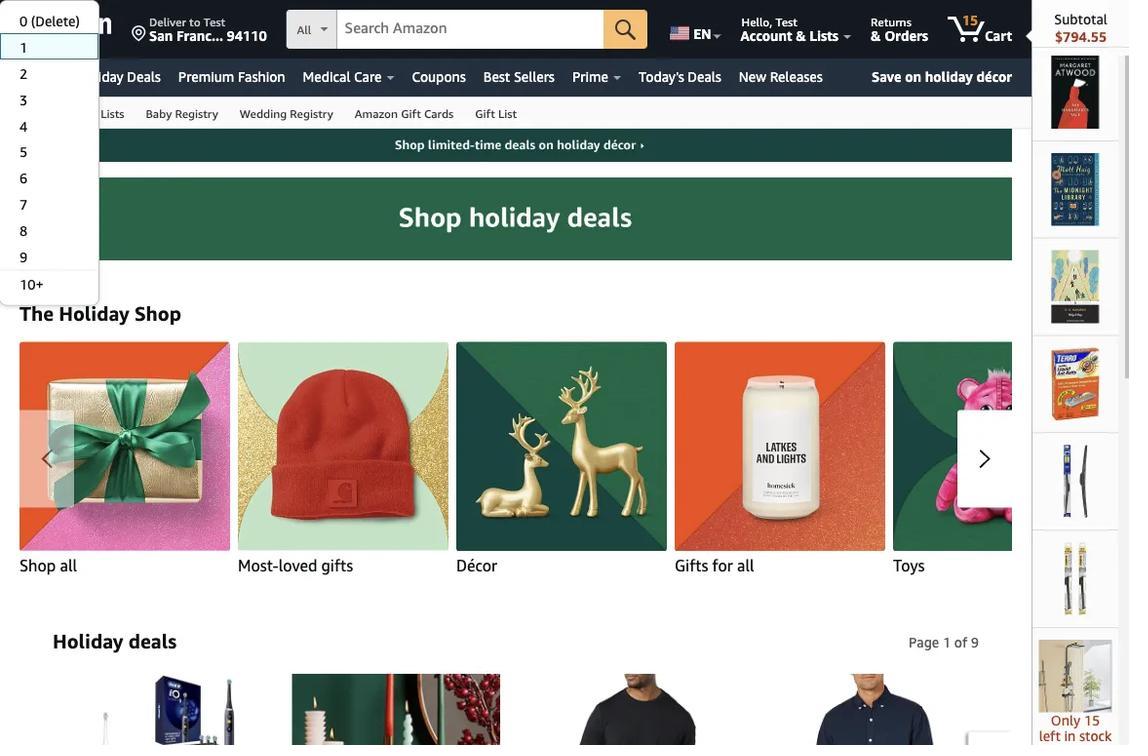 Task type: vqa. For each thing, say whether or not it's contained in the screenshot.
first purchases* from left
no



Task type: locate. For each thing, give the bounding box(es) containing it.
en link
[[658, 5, 730, 54]]

1 vertical spatial lists
[[101, 107, 124, 120]]

today's deals link
[[630, 63, 730, 91]]

toys image
[[893, 341, 1104, 552]]

1 horizontal spatial &
[[871, 27, 881, 43]]

page
[[909, 634, 939, 650]]

holiday deals link
[[68, 63, 170, 91]]

amazon image
[[18, 18, 112, 47]]

holiday for deals
[[76, 69, 124, 85]]

& left orders
[[871, 27, 881, 43]]

deals right 'today's'
[[688, 69, 722, 85]]

1 vertical spatial shop
[[20, 556, 56, 575]]

& inside the returns & orders
[[871, 27, 881, 43]]

holiday up your lists link at the left
[[76, 69, 124, 85]]

holiday down 10+ the handmaid&#39;s tale submit
[[59, 301, 129, 325]]

page 1 of 9
[[909, 634, 979, 650]]

subtotal
[[1055, 11, 1108, 27]]

gift left list
[[475, 107, 495, 120]]

2 registry from the left
[[290, 107, 333, 120]]

list
[[498, 107, 517, 120]]

all right for
[[737, 556, 754, 575]]

medical
[[303, 69, 351, 85]]

None submit
[[604, 10, 648, 49]]

& for returns
[[871, 27, 881, 43]]

lists right your
[[101, 107, 124, 120]]

deals up baby
[[127, 69, 161, 85]]

15
[[962, 12, 978, 28], [1084, 712, 1100, 728]]

gift list link
[[464, 98, 528, 128]]

6 The Handmaid&#39;s Tale submit
[[14, 168, 86, 189]]

0 vertical spatial 15
[[962, 12, 978, 28]]

your lists link
[[63, 98, 135, 128]]

1 vertical spatial 15
[[1084, 712, 1100, 728]]

décor
[[456, 556, 497, 575]]

0 vertical spatial shop
[[135, 301, 181, 325]]

lists
[[810, 27, 839, 43], [101, 107, 124, 120]]

amazon essentials men's apparel image
[[811, 674, 939, 745]]

0 vertical spatial lists
[[810, 27, 839, 43]]

0 horizontal spatial all
[[60, 556, 77, 575]]

to
[[189, 15, 201, 28]]

0 vertical spatial holiday
[[76, 69, 124, 85]]

1 horizontal spatial 15
[[1084, 712, 1100, 728]]

account
[[741, 27, 793, 43]]

registry right baby
[[175, 107, 218, 120]]

1 deals from the left
[[127, 69, 161, 85]]

2 & from the left
[[871, 27, 881, 43]]

wedding
[[240, 107, 287, 120]]

premium fashion link
[[170, 63, 294, 91]]

1 horizontal spatial all
[[737, 556, 754, 575]]

toys link
[[893, 341, 1104, 576]]

2 all from the left
[[737, 556, 754, 575]]

0 horizontal spatial &
[[796, 27, 806, 43]]

test right hello,
[[776, 15, 798, 28]]

deals
[[128, 629, 177, 652]]

last chance styles from amazon brands image
[[574, 674, 697, 745]]

franc...
[[177, 27, 223, 43]]

-
[[1055, 743, 1060, 745]]

all
[[297, 23, 311, 37]]

loved
[[279, 556, 317, 575]]

mosson shower system thermostatic matte black bathroom shower faucet set with tub spout,shower head,3 functions hand sprayer,bidet and shelf rain shower fixtures kit wall mounted image
[[1039, 640, 1112, 713]]

gift
[[401, 107, 421, 120], [475, 107, 495, 120]]

1 horizontal spatial gift
[[475, 107, 495, 120]]

1 horizontal spatial test
[[776, 15, 798, 28]]

list box
[[0, 7, 98, 297]]

returns
[[871, 15, 912, 28]]

0 horizontal spatial lists
[[101, 107, 124, 120]]

holiday
[[76, 69, 124, 85], [59, 301, 129, 325], [53, 629, 123, 652]]

registry
[[175, 107, 218, 120], [290, 107, 333, 120]]

1
[[943, 634, 951, 650]]

premium
[[178, 69, 234, 85]]

0 horizontal spatial gift
[[401, 107, 421, 120]]

gift left cards
[[401, 107, 421, 120]]

&
[[796, 27, 806, 43], [871, 27, 881, 43]]

registry down medical
[[290, 107, 333, 120]]

previous rounded image
[[41, 449, 53, 468]]

holiday left deals
[[53, 629, 123, 652]]

0 horizontal spatial 15
[[962, 12, 978, 28]]

all
[[60, 556, 77, 575], [737, 556, 754, 575]]

0 horizontal spatial registry
[[175, 107, 218, 120]]

shop
[[135, 301, 181, 325], [20, 556, 56, 575]]

coupons
[[412, 69, 466, 85]]

1 registry from the left
[[175, 107, 218, 120]]

10+ The Handmaid&#39;s Tale submit
[[14, 275, 86, 295]]

décor link
[[456, 341, 667, 576]]

& right account
[[796, 27, 806, 43]]

option
[[0, 33, 98, 59]]

wedding registry
[[240, 107, 333, 120]]

2 vertical spatial holiday
[[53, 629, 123, 652]]

best
[[484, 69, 510, 85]]

shop limited-time deals on holiday decor image
[[20, 129, 1012, 162]]

today's
[[639, 69, 684, 85]]

test right to
[[204, 15, 225, 28]]

registry inside 'link'
[[175, 107, 218, 120]]

holiday deals
[[76, 69, 161, 85]]

0 horizontal spatial deals
[[127, 69, 161, 85]]

cards
[[424, 107, 454, 120]]

deliver to test san franc... 94110‌
[[149, 15, 267, 43]]

open menu image
[[20, 71, 36, 84]]

the handmaid&#39;s tale image
[[1039, 56, 1112, 129]]

0 horizontal spatial test
[[204, 15, 225, 28]]

Search Amazon text field
[[337, 11, 604, 48]]

holiday
[[925, 68, 973, 84]]

gifts
[[321, 556, 353, 575]]

2 The Handmaid&#39;s Tale submit
[[14, 63, 86, 84]]

8 The Handmaid&#39;s Tale submit
[[14, 221, 86, 241]]

gifts for all
[[675, 556, 754, 575]]

all up holiday deals
[[60, 556, 77, 575]]

oral care and appliances from oral b, sonicare, listerine and waterpik image
[[72, 674, 241, 745]]

lists up "releases"
[[810, 27, 839, 43]]

san
[[149, 27, 173, 43]]

save
[[872, 68, 902, 84]]

test
[[204, 15, 225, 28], [776, 15, 798, 28]]

returns & orders
[[871, 15, 928, 43]]

9 The Handmaid&#39;s Tale submit
[[14, 247, 86, 268]]

new releases link
[[730, 63, 832, 91]]

list
[[20, 341, 1129, 576]]

for
[[713, 556, 733, 575]]

1 horizontal spatial registry
[[290, 107, 333, 120]]

1 horizontal spatial deals
[[688, 69, 722, 85]]

deals
[[127, 69, 161, 85], [688, 69, 722, 85]]

subtotal $794.55
[[1055, 11, 1108, 45]]

wedding registry link
[[229, 98, 344, 128]]

1 test from the left
[[204, 15, 225, 28]]

new
[[739, 69, 767, 85]]

0 horizontal spatial shop
[[20, 556, 56, 575]]

1 & from the left
[[796, 27, 806, 43]]

terro t300b liquid ant killer, 12 bait stations image
[[1039, 348, 1112, 421]]

list containing shop all
[[20, 341, 1129, 576]]

15 left cart
[[962, 12, 978, 28]]

2 deals from the left
[[688, 69, 722, 85]]

holiday inside navigation navigation
[[76, 69, 124, 85]]

deals for today's deals
[[688, 69, 722, 85]]

the holiday shop
[[20, 301, 181, 325]]

rain-x - 810165 latitude water repellency wiper blade, 22 inch - 2 pack image
[[1039, 542, 1112, 615]]

15 right only
[[1084, 712, 1100, 728]]

none submit inside the all search field
[[604, 10, 648, 49]]

3 The Handmaid&#39;s Tale submit
[[14, 90, 86, 110]]

holiday deals
[[53, 629, 177, 652]]

coupons link
[[403, 63, 475, 91]]



Task type: describe. For each thing, give the bounding box(es) containing it.
94110‌
[[227, 27, 267, 43]]

cart
[[985, 27, 1012, 43]]

hello,
[[742, 15, 773, 28]]

15 inside only 15 left in stock - ord
[[1084, 712, 1100, 728]]

2 gift from the left
[[475, 107, 495, 120]]

shop all
[[20, 556, 77, 575]]

the
[[20, 301, 54, 325]]

baby registry link
[[135, 98, 229, 128]]

best sellers
[[484, 69, 555, 85]]

1 gift from the left
[[401, 107, 421, 120]]

gifts
[[675, 556, 708, 575]]

shop all image
[[20, 341, 230, 552]]

1 The Handmaid&#39;s Tale submit
[[14, 37, 86, 57]]

0 (Delete) The Handmaid&#39;s Tale submit
[[14, 11, 86, 31]]

navigation navigation
[[0, 0, 1129, 745]]

test inside deliver to test san franc... 94110‌
[[204, 15, 225, 28]]

of
[[955, 634, 968, 650]]

most-
[[238, 556, 279, 575]]

amazon gift cards
[[355, 107, 454, 120]]

1 horizontal spatial shop
[[135, 301, 181, 325]]

deals on holiday décor image
[[292, 674, 500, 745]]

on
[[905, 68, 922, 84]]

left
[[1039, 728, 1061, 744]]

baby
[[146, 107, 172, 120]]

& for account
[[796, 27, 806, 43]]

9
[[971, 634, 979, 650]]

1 horizontal spatial lists
[[810, 27, 839, 43]]

1 vertical spatial holiday
[[59, 301, 129, 325]]

best sellers link
[[475, 63, 564, 91]]

in
[[1065, 728, 1076, 744]]

5 The Handmaid&#39;s Tale submit
[[14, 142, 86, 163]]

malgudi days (penguin classics) image
[[1039, 250, 1112, 323]]

your
[[73, 107, 98, 120]]

new releases
[[739, 69, 823, 85]]

sellers
[[514, 69, 555, 85]]

holiday for deals
[[53, 629, 123, 652]]

prime link
[[564, 63, 630, 91]]

en
[[694, 25, 711, 41]]

peak silicone plus windshield wiper blade, 22-inch (pack of 1) image
[[1039, 445, 1112, 518]]

only
[[1051, 712, 1081, 728]]

most-loved gifts
[[238, 556, 353, 575]]

décor
[[977, 68, 1012, 84]]

save on holiday décor
[[872, 68, 1012, 84]]

amazon
[[355, 107, 398, 120]]

releases
[[770, 69, 823, 85]]

orders
[[885, 27, 928, 43]]

registry for wedding registry
[[290, 107, 333, 120]]

All search field
[[286, 10, 648, 51]]

account & lists
[[741, 27, 839, 43]]

gift list
[[475, 107, 517, 120]]

most-loved gifts image
[[238, 341, 449, 552]]

medical care link
[[294, 63, 403, 91]]

today's deals
[[639, 69, 722, 85]]

registry for baby registry
[[175, 107, 218, 120]]

prime
[[572, 69, 609, 85]]

gifts for all link
[[675, 341, 886, 576]]

gifts for all image
[[675, 341, 886, 552]]

only 15 left in stock - ord
[[1039, 712, 1112, 745]]

your lists
[[73, 107, 124, 120]]

7 The Handmaid&#39;s Tale submit
[[14, 195, 86, 215]]

most-loved gifts link
[[238, 341, 449, 576]]

fashion
[[238, 69, 285, 85]]

save on holiday décor link
[[864, 64, 1020, 90]]

shop holiday deals image
[[20, 177, 1012, 260]]

$794.55
[[1055, 29, 1107, 45]]

hello, test
[[742, 15, 798, 28]]

deals for holiday deals
[[127, 69, 161, 85]]

stock
[[1080, 728, 1112, 744]]

medical care
[[303, 69, 382, 85]]

next rounded image
[[979, 449, 991, 468]]

toys
[[893, 556, 925, 575]]

1 all from the left
[[60, 556, 77, 575]]

4 The Handmaid&#39;s Tale submit
[[14, 116, 86, 136]]

premium fashion
[[178, 69, 285, 85]]

the midnight library: a gma book club pick (a novel) image
[[1039, 153, 1112, 226]]

décor image
[[456, 341, 667, 552]]

baby registry
[[146, 107, 218, 120]]

amazon gift cards link
[[344, 98, 464, 128]]

2 test from the left
[[776, 15, 798, 28]]

care
[[354, 69, 382, 85]]

deliver
[[149, 15, 186, 28]]

shop all link
[[20, 341, 230, 576]]



